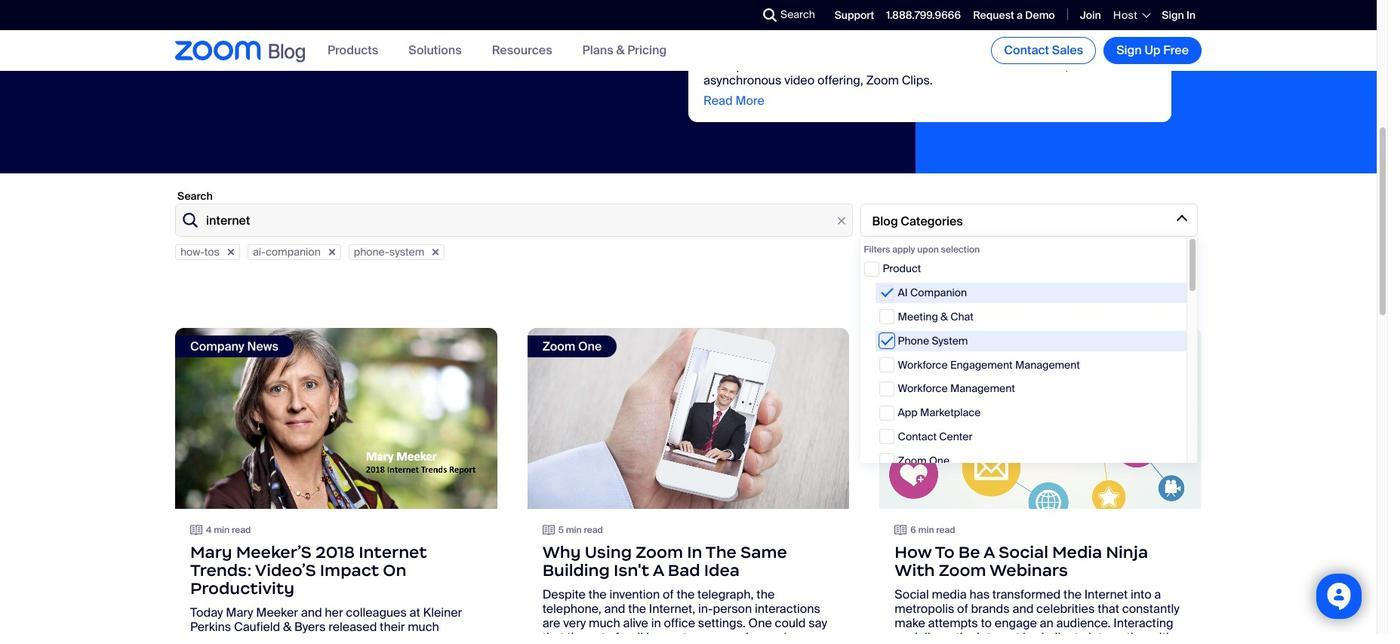 Task type: describe. For each thing, give the bounding box(es) containing it.
celebrities
[[1037, 602, 1095, 617]]

media
[[932, 587, 967, 603]]

the left act
[[567, 630, 585, 635]]

report,
[[296, 634, 333, 635]]

meeting & chat
[[898, 310, 974, 324]]

zoom inside want to collaborate over video but can't align schedules? try asynchronous video to help enable clear communication and cut back on wasted time, meet our asynchronous video offering, zoom clips. read more
[[866, 72, 899, 88]]

sales
[[1052, 42, 1084, 58]]

pricing
[[628, 43, 667, 58]]

system
[[932, 334, 968, 348]]

contact for contact sales
[[1004, 42, 1049, 58]]

1 vertical spatial asynchronous
[[704, 72, 782, 88]]

much inside why using zoom in the same building isn't a bad idea despite the invention of the telegraph, the telephone, and the internet, in-person interactions are very much alive in office settings. one could say that the act of walking up to a co-worker
[[589, 616, 620, 632]]

how
[[895, 543, 932, 563]]

video right enable
[[785, 72, 815, 88]]

chat
[[951, 310, 974, 324]]

a inside the how to be a social media ninja with zoom webinars social media has transformed the internet into a metropolis of brands and celebrities that constantly make attempts to engage an audience. interacting socially on the internet is similar to interacting w
[[984, 543, 995, 563]]

ai companion
[[898, 286, 967, 300]]

interactions
[[755, 602, 821, 617]]

trends:
[[190, 561, 252, 581]]

interacting
[[1114, 616, 1174, 632]]

engagement
[[950, 358, 1013, 372]]

wasted
[[998, 58, 1038, 74]]

more
[[736, 92, 765, 108]]

offering,
[[818, 72, 863, 88]]

0 vertical spatial mary
[[190, 543, 232, 563]]

filters apply upon selection product
[[864, 244, 980, 276]]

much inside mary meeker's 2018 internet trends: video's impact on productivity today mary meeker and her colleagues at kleiner perkins caufield & byers released their much anticipated annual report, 2018 internet trend
[[408, 620, 439, 635]]

1 vertical spatial mary
[[226, 605, 253, 621]]

zoom inside the how to be a social media ninja with zoom webinars social media has transformed the internet into a metropolis of brands and celebrities that constantly make attempts to engage an audience. interacting socially on the internet is similar to interacting w
[[939, 561, 986, 581]]

media
[[1053, 543, 1102, 563]]

and inside why using zoom in the same building isn't a bad idea despite the invention of the telegraph, the telephone, and the internet, in-person interactions are very much alive in office settings. one could say that the act of walking up to a co-worker
[[604, 602, 625, 617]]

telephone,
[[543, 602, 602, 617]]

clear
[[787, 58, 815, 74]]

read
[[704, 92, 733, 108]]

contact center
[[898, 430, 973, 444]]

zoom inside why using zoom in the same building isn't a bad idea despite the invention of the telegraph, the telephone, and the internet, in-person interactions are very much alive in office settings. one could say that the act of walking up to a co-worker
[[636, 543, 683, 563]]

how-tos button
[[175, 245, 240, 260]]

align
[[1040, 13, 1080, 34]]

contact for contact center
[[898, 430, 937, 444]]

6
[[911, 524, 916, 536]]

how to be a social media ninja with zoom webinars social media has transformed the internet into a metropolis of brands and celebrities that constantly make attempts to engage an audience. interacting socially on the internet is similar to interacting w
[[895, 543, 1180, 635]]

why using zoom in the same building isn't a bad idea despite the invention of the telegraph, the telephone, and the internet, in-person interactions are very much alive in office settings. one could say that the act of walking up to a co-worker 
[[543, 543, 827, 635]]

read for using
[[584, 524, 603, 536]]

collaborate
[[775, 13, 869, 34]]

the
[[706, 543, 737, 563]]

similar
[[1035, 630, 1072, 635]]

meeting
[[898, 310, 938, 324]]

& for meeting
[[941, 310, 948, 324]]

act
[[588, 630, 605, 635]]

read for meeker's
[[232, 524, 251, 536]]

sign for sign up free
[[1117, 42, 1142, 58]]

up
[[1145, 42, 1161, 58]]

time,
[[1041, 58, 1069, 74]]

internet down colleagues
[[365, 634, 409, 635]]

zoom one for why
[[543, 339, 602, 355]]

phone-system
[[354, 245, 424, 259]]

free
[[1164, 42, 1189, 58]]

perkins
[[190, 620, 231, 635]]

mary meeker's 2018 internet trends: video's impact on productivity today mary meeker and her colleagues at kleiner perkins caufield & byers released their much anticipated annual report, 2018 internet trend
[[190, 543, 481, 635]]

phone-
[[354, 245, 389, 259]]

constantly
[[1122, 602, 1180, 617]]

idea
[[704, 561, 740, 581]]

1 horizontal spatial social
[[999, 543, 1049, 563]]

clear search image
[[833, 213, 850, 230]]

tos
[[204, 245, 220, 259]]

to right similar
[[1075, 630, 1086, 635]]

that inside the how to be a social media ninja with zoom webinars social media has transformed the internet into a metropolis of brands and celebrities that constantly make attempts to engage an audience. interacting socially on the internet is similar to interacting w
[[1098, 602, 1120, 617]]

min for mary
[[214, 524, 230, 536]]

in inside why using zoom in the same building isn't a bad idea despite the invention of the telegraph, the telephone, and the internet, in-person interactions are very much alive in office settings. one could say that the act of walking up to a co-worker
[[687, 543, 702, 563]]

workforce for workforce engagement management
[[898, 358, 948, 372]]

their
[[380, 620, 405, 635]]

workforce engagement management
[[898, 358, 1080, 372]]

can't
[[995, 13, 1036, 34]]

system
[[389, 245, 424, 259]]

0 horizontal spatial of
[[608, 630, 619, 635]]

workforce for workforce management
[[898, 382, 948, 396]]

support
[[835, 8, 875, 22]]

4 min read
[[206, 524, 251, 536]]

to inside want to collaborate over video but can't align schedules? try asynchronous video to help enable clear communication and cut back on wasted time, meet our asynchronous video offering, zoom clips. read more
[[752, 13, 771, 34]]

the down brands
[[956, 630, 974, 635]]

transformed
[[993, 587, 1061, 603]]

request
[[973, 8, 1015, 22]]

how-
[[180, 245, 204, 259]]

companion
[[266, 245, 321, 259]]

is
[[1023, 630, 1032, 635]]

very
[[563, 616, 586, 632]]

blog categories
[[872, 213, 963, 229]]

want to collaborate over video but can't align schedules? try asynchronous video to help enable clear communication and cut back on wasted time, meet our asynchronous video offering, zoom clips. read more
[[704, 13, 1122, 108]]

say
[[809, 616, 827, 632]]

zoom logo image
[[175, 41, 261, 60]]

to inside why using zoom in the same building isn't a bad idea despite the invention of the telegraph, the telephone, and the internet, in-person interactions are very much alive in office settings. one could say that the act of walking up to a co-worker
[[683, 630, 694, 635]]

schedules?
[[704, 31, 797, 52]]

blog
[[872, 213, 898, 229]]

over
[[873, 13, 909, 34]]

app
[[898, 406, 918, 420]]

impact
[[320, 561, 379, 581]]

1 horizontal spatial in
[[1187, 8, 1196, 22]]

logo blog.svg image
[[269, 40, 305, 64]]

brands
[[971, 602, 1010, 617]]

1 vertical spatial 2018
[[335, 634, 363, 635]]

to inside the how to be a social media ninja with zoom webinars social media has transformed the internet into a metropolis of brands and celebrities that constantly make attempts to engage an audience. interacting socially on the internet is similar to interacting w
[[935, 543, 955, 563]]

1 horizontal spatial search
[[781, 8, 815, 21]]

the down 'bad'
[[677, 587, 695, 603]]

with
[[895, 561, 935, 581]]

annual
[[256, 634, 293, 635]]

internet down brands
[[977, 630, 1020, 635]]

her
[[325, 605, 343, 621]]

1 horizontal spatial asynchronous
[[831, 31, 950, 52]]

sign up free link
[[1104, 37, 1202, 64]]

solutions button
[[409, 43, 462, 58]]

co-
[[707, 630, 726, 635]]

0 horizontal spatial search
[[177, 190, 213, 203]]

company
[[190, 339, 244, 355]]

enable
[[747, 58, 784, 74]]

a inside why using zoom in the same building isn't a bad idea despite the invention of the telegraph, the telephone, and the internet, in-person interactions are very much alive in office settings. one could say that the act of walking up to a co-worker
[[653, 561, 664, 581]]

and inside mary meeker's 2018 internet trends: video's impact on productivity today mary meeker and her colleagues at kleiner perkins caufield & byers released their much anticipated annual report, 2018 internet trend
[[301, 605, 322, 621]]

solutions
[[409, 43, 462, 58]]

today
[[190, 605, 223, 621]]

settings.
[[698, 616, 746, 632]]

1.888.799.9666
[[887, 8, 961, 22]]



Task type: locate. For each thing, give the bounding box(es) containing it.
search up how-
[[177, 190, 213, 203]]

kleiner
[[423, 605, 462, 621]]

and up is
[[1013, 602, 1034, 617]]

1.888.799.9666 link
[[887, 8, 961, 22]]

read
[[232, 524, 251, 536], [584, 524, 603, 536], [936, 524, 956, 536]]

and up report,
[[301, 605, 322, 621]]

to inside want to collaborate over video but can't align schedules? try asynchronous video to help enable clear communication and cut back on wasted time, meet our asynchronous video offering, zoom clips. read more
[[704, 58, 717, 74]]

on inside want to collaborate over video but can't align schedules? try asynchronous video to help enable clear communication and cut back on wasted time, meet our asynchronous video offering, zoom clips. read more
[[981, 58, 996, 74]]

1 horizontal spatial much
[[589, 616, 620, 632]]

social up transformed
[[999, 543, 1049, 563]]

on right socially
[[939, 630, 953, 635]]

min right 6
[[918, 524, 934, 536]]

1 vertical spatial to
[[935, 543, 955, 563]]

ai-
[[253, 245, 266, 259]]

0 vertical spatial asynchronous
[[831, 31, 950, 52]]

products button
[[328, 43, 378, 58]]

0 horizontal spatial a
[[653, 561, 664, 581]]

0 vertical spatial management
[[1015, 358, 1080, 372]]

social down "with"
[[895, 587, 929, 603]]

min right 5
[[566, 524, 582, 536]]

and left cut
[[907, 58, 928, 74]]

& for plans
[[616, 43, 625, 58]]

has
[[970, 587, 990, 603]]

building
[[543, 561, 610, 581]]

our
[[1103, 58, 1122, 74]]

much
[[589, 616, 620, 632], [408, 620, 439, 635]]

mary down 4
[[190, 543, 232, 563]]

2 vertical spatial &
[[283, 620, 292, 635]]

4
[[206, 524, 212, 536]]

product
[[883, 262, 921, 276]]

socially
[[895, 630, 936, 635]]

0 horizontal spatial on
[[939, 630, 953, 635]]

request a demo link
[[973, 8, 1055, 22]]

0 horizontal spatial to
[[704, 58, 717, 74]]

using
[[585, 543, 632, 563]]

companion
[[911, 286, 967, 300]]

1 vertical spatial management
[[950, 382, 1015, 396]]

0 horizontal spatial a
[[697, 630, 704, 635]]

why using zoom in the same building isn't a bad idea image
[[527, 328, 850, 509]]

zoom one for how
[[895, 339, 954, 355]]

to
[[752, 13, 771, 34], [981, 616, 992, 632], [683, 630, 694, 635], [1075, 630, 1086, 635]]

of right act
[[608, 630, 619, 635]]

1 horizontal spatial a
[[1017, 8, 1023, 22]]

a inside why using zoom in the same building isn't a bad idea despite the invention of the telegraph, the telephone, and the internet, in-person interactions are very much alive in office settings. one could say that the act of walking up to a co-worker
[[697, 630, 704, 635]]

could
[[775, 616, 806, 632]]

0 vertical spatial 2018
[[316, 543, 355, 563]]

1 vertical spatial search
[[177, 190, 213, 203]]

released
[[329, 620, 377, 635]]

that inside why using zoom in the same building isn't a bad idea despite the invention of the telegraph, the telephone, and the internet, in-person interactions are very much alive in office settings. one could say that the act of walking up to a co-worker
[[543, 630, 564, 635]]

1 vertical spatial contact
[[898, 430, 937, 444]]

a right into
[[1155, 587, 1161, 603]]

0 vertical spatial to
[[704, 58, 717, 74]]

webinars
[[990, 561, 1068, 581]]

and inside the how to be a social media ninja with zoom webinars social media has transformed the internet into a metropolis of brands and celebrities that constantly make attempts to engage an audience. interacting socially on the internet is similar to interacting w
[[1013, 602, 1034, 617]]

0 vertical spatial contact
[[1004, 42, 1049, 58]]

search image
[[763, 8, 777, 22], [763, 8, 777, 22]]

sign up free
[[1117, 42, 1189, 58]]

metropolis
[[895, 602, 955, 617]]

2 horizontal spatial of
[[957, 602, 968, 617]]

in
[[1187, 8, 1196, 22], [687, 543, 702, 563]]

& left chat
[[941, 310, 948, 324]]

a right be
[[984, 543, 995, 563]]

colleagues
[[346, 605, 407, 621]]

join
[[1080, 8, 1101, 22]]

want
[[704, 13, 749, 34]]

1 horizontal spatial &
[[616, 43, 625, 58]]

0 horizontal spatial social
[[895, 587, 929, 603]]

marketplace
[[920, 406, 981, 420]]

meeker's
[[236, 543, 312, 563]]

productivity
[[190, 579, 294, 599]]

video left but
[[912, 13, 958, 34]]

2 horizontal spatial min
[[918, 524, 934, 536]]

and inside want to collaborate over video but can't align schedules? try asynchronous video to help enable clear communication and cut back on wasted time, meet our asynchronous video offering, zoom clips. read more
[[907, 58, 928, 74]]

to right up
[[683, 630, 694, 635]]

0 vertical spatial workforce
[[898, 358, 948, 372]]

0 horizontal spatial &
[[283, 620, 292, 635]]

and up act
[[604, 602, 625, 617]]

worker
[[726, 630, 763, 635]]

communication
[[818, 58, 905, 74]]

0 vertical spatial sign
[[1162, 8, 1184, 22]]

min for how
[[918, 524, 934, 536]]

3 read from the left
[[936, 524, 956, 536]]

host
[[1114, 8, 1138, 22]]

0 horizontal spatial min
[[214, 524, 230, 536]]

0 vertical spatial search
[[781, 8, 815, 21]]

2 horizontal spatial &
[[941, 310, 948, 324]]

one inside why using zoom in the same building isn't a bad idea despite the invention of the telegraph, the telephone, and the internet, in-person interactions are very much alive in office settings. one could say that the act of walking up to a co-worker
[[749, 616, 772, 632]]

1 horizontal spatial to
[[935, 543, 955, 563]]

a left 'bad'
[[653, 561, 664, 581]]

to right want
[[752, 13, 771, 34]]

support link
[[835, 8, 875, 22]]

internet up colleagues
[[359, 543, 427, 563]]

2 horizontal spatial a
[[1155, 587, 1161, 603]]

workforce
[[898, 358, 948, 372], [898, 382, 948, 396]]

how to be a social media ninja with zoom webinars image
[[880, 328, 1202, 509]]

on
[[383, 561, 406, 581]]

0 vertical spatial a
[[1017, 8, 1023, 22]]

2 min from the left
[[566, 524, 582, 536]]

on right back
[[981, 58, 996, 74]]

6 min read
[[911, 524, 956, 536]]

byers
[[294, 620, 326, 635]]

request a demo
[[973, 8, 1055, 22]]

2018 up "her"
[[316, 543, 355, 563]]

1 vertical spatial sign
[[1117, 42, 1142, 58]]

a left demo
[[1017, 8, 1023, 22]]

1 horizontal spatial read
[[584, 524, 603, 536]]

3 min from the left
[[918, 524, 934, 536]]

blog categories button
[[860, 204, 1198, 237]]

of
[[663, 587, 674, 603], [957, 602, 968, 617], [608, 630, 619, 635]]

contact down can't
[[1004, 42, 1049, 58]]

how-tos
[[180, 245, 220, 259]]

that down telephone,
[[543, 630, 564, 635]]

in left the the
[[687, 543, 702, 563]]

to left help
[[704, 58, 717, 74]]

mary meeker image
[[175, 328, 497, 509]]

2 workforce from the top
[[898, 382, 948, 396]]

management right 'engagement'
[[1015, 358, 1080, 372]]

sign left up
[[1117, 42, 1142, 58]]

the right "person"
[[757, 587, 775, 603]]

bad
[[668, 561, 700, 581]]

the down building at the left of page
[[589, 587, 607, 603]]

0 vertical spatial in
[[1187, 8, 1196, 22]]

2 vertical spatial a
[[697, 630, 704, 635]]

sign inside 'sign up free' link
[[1117, 42, 1142, 58]]

are
[[543, 616, 561, 632]]

make
[[895, 616, 925, 632]]

0 vertical spatial on
[[981, 58, 996, 74]]

None search field
[[708, 3, 767, 27]]

upon
[[918, 244, 939, 256]]

1 horizontal spatial of
[[663, 587, 674, 603]]

products
[[328, 43, 378, 58]]

management
[[1015, 358, 1080, 372], [950, 382, 1015, 396]]

try
[[801, 31, 828, 52]]

a inside the how to be a social media ninja with zoom webinars social media has transformed the internet into a metropolis of brands and celebrities that constantly make attempts to engage an audience. interacting socially on the internet is similar to interacting w
[[1155, 587, 1161, 603]]

internet
[[359, 543, 427, 563], [1085, 587, 1128, 603], [977, 630, 1020, 635], [365, 634, 409, 635]]

1 min from the left
[[214, 524, 230, 536]]

internet,
[[649, 602, 696, 617]]

read for to
[[936, 524, 956, 536]]

2 read from the left
[[584, 524, 603, 536]]

0 horizontal spatial sign
[[1117, 42, 1142, 58]]

read up using on the left bottom
[[584, 524, 603, 536]]

management down 'engagement'
[[950, 382, 1015, 396]]

1 horizontal spatial sign
[[1162, 8, 1184, 22]]

company news
[[190, 339, 278, 355]]

1 vertical spatial social
[[895, 587, 929, 603]]

video up back
[[953, 31, 999, 52]]

in
[[651, 616, 661, 632]]

contact down the app
[[898, 430, 937, 444]]

in up free
[[1187, 8, 1196, 22]]

1 vertical spatial workforce
[[898, 382, 948, 396]]

of down 'bad'
[[663, 587, 674, 603]]

1 horizontal spatial min
[[566, 524, 582, 536]]

min right 4
[[214, 524, 230, 536]]

to left be
[[935, 543, 955, 563]]

social
[[999, 543, 1049, 563], [895, 587, 929, 603]]

0 vertical spatial social
[[999, 543, 1049, 563]]

1 read from the left
[[232, 524, 251, 536]]

0 horizontal spatial much
[[408, 620, 439, 635]]

of left has at the bottom of the page
[[957, 602, 968, 617]]

join link
[[1080, 8, 1101, 22]]

the left the in
[[628, 602, 646, 617]]

& right the plans
[[616, 43, 625, 58]]

& inside mary meeker's 2018 internet trends: video's impact on productivity today mary meeker and her colleagues at kleiner perkins caufield & byers released their much anticipated annual report, 2018 internet trend
[[283, 620, 292, 635]]

sign up free
[[1162, 8, 1184, 22]]

1 vertical spatial a
[[1155, 587, 1161, 603]]

alive
[[623, 616, 648, 632]]

mary down productivity
[[226, 605, 253, 621]]

0 horizontal spatial read
[[232, 524, 251, 536]]

sign in
[[1162, 8, 1196, 22]]

0 horizontal spatial that
[[543, 630, 564, 635]]

search up the try
[[781, 8, 815, 21]]

a left co-
[[697, 630, 704, 635]]

0 vertical spatial that
[[1098, 602, 1120, 617]]

filters
[[864, 244, 890, 256]]

phone
[[898, 334, 929, 348]]

workforce up the app
[[898, 382, 948, 396]]

meet
[[1072, 58, 1100, 74]]

much right their
[[408, 620, 439, 635]]

1 horizontal spatial on
[[981, 58, 996, 74]]

contact inside contact sales link
[[1004, 42, 1049, 58]]

0 horizontal spatial contact
[[898, 430, 937, 444]]

0 vertical spatial &
[[616, 43, 625, 58]]

much right very
[[589, 616, 620, 632]]

1 vertical spatial in
[[687, 543, 702, 563]]

1 horizontal spatial a
[[984, 543, 995, 563]]

read right 4
[[232, 524, 251, 536]]

zoom
[[866, 72, 899, 88], [543, 339, 576, 355], [895, 339, 928, 355], [898, 454, 927, 468], [636, 543, 683, 563], [939, 561, 986, 581]]

workforce management
[[898, 382, 1015, 396]]

invention
[[610, 587, 660, 603]]

1 vertical spatial that
[[543, 630, 564, 635]]

1 horizontal spatial that
[[1098, 602, 1120, 617]]

audience.
[[1057, 616, 1111, 632]]

ai-companion button
[[248, 245, 341, 260]]

2018 down "her"
[[335, 634, 363, 635]]

on inside the how to be a social media ninja with zoom webinars social media has transformed the internet into a metropolis of brands and celebrities that constantly make attempts to engage an audience. interacting socially on the internet is similar to interacting w
[[939, 630, 953, 635]]

interacting
[[1089, 630, 1148, 635]]

read right 6
[[936, 524, 956, 536]]

apply
[[893, 244, 915, 256]]

walking
[[622, 630, 663, 635]]

min for why
[[566, 524, 582, 536]]

1 vertical spatial on
[[939, 630, 953, 635]]

& left byers
[[283, 620, 292, 635]]

to left engage
[[981, 616, 992, 632]]

contact sales link
[[991, 37, 1096, 64]]

despite
[[543, 587, 586, 603]]

phone system
[[898, 334, 968, 348]]

0 horizontal spatial asynchronous
[[704, 72, 782, 88]]

the up audience.
[[1064, 587, 1082, 603]]

plans & pricing
[[583, 43, 667, 58]]

that up interacting
[[1098, 602, 1120, 617]]

asynchronous up communication
[[831, 31, 950, 52]]

internet left into
[[1085, 587, 1128, 603]]

1 horizontal spatial contact
[[1004, 42, 1049, 58]]

2 horizontal spatial read
[[936, 524, 956, 536]]

of inside the how to be a social media ninja with zoom webinars social media has transformed the internet into a metropolis of brands and celebrities that constantly make attempts to engage an audience. interacting socially on the internet is similar to interacting w
[[957, 602, 968, 617]]

zoom one
[[543, 339, 602, 355], [895, 339, 954, 355], [898, 454, 950, 468]]

app marketplace
[[898, 406, 981, 420]]

1 vertical spatial &
[[941, 310, 948, 324]]

1 workforce from the top
[[898, 358, 948, 372]]

sign
[[1162, 8, 1184, 22], [1117, 42, 1142, 58]]

asynchronous up more
[[704, 72, 782, 88]]

workforce down phone
[[898, 358, 948, 372]]

0 horizontal spatial in
[[687, 543, 702, 563]]

Search text field
[[175, 204, 853, 237]]

help
[[720, 58, 744, 74]]

sign for sign in
[[1162, 8, 1184, 22]]



Task type: vqa. For each thing, say whether or not it's contained in the screenshot.
Social to the left
yes



